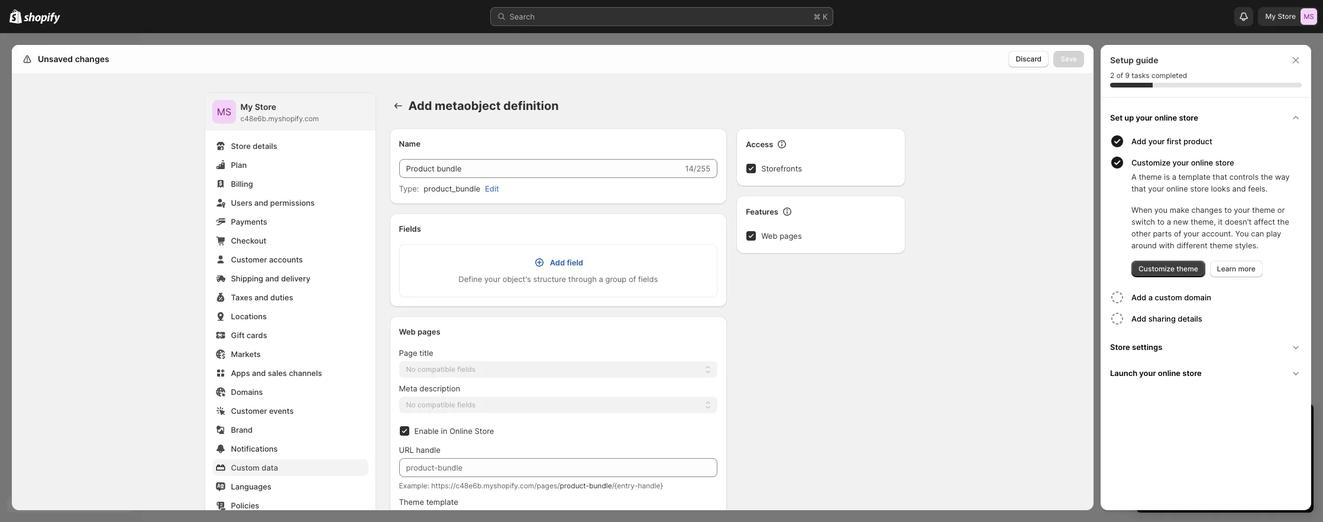Task type: describe. For each thing, give the bounding box(es) containing it.
bundle
[[589, 481, 612, 490]]

completed
[[1152, 71, 1187, 80]]

enable in online store
[[414, 426, 494, 436]]

launch
[[1110, 368, 1137, 378]]

description
[[420, 384, 460, 393]]

template inside settings dialog
[[426, 497, 458, 507]]

type:
[[399, 184, 419, 193]]

delivery
[[281, 274, 310, 283]]

the inside when you make changes to your theme or switch to a new theme, it doesn't affect the other parts of your account. you can play around with different theme styles.
[[1277, 217, 1289, 227]]

taxes
[[231, 293, 252, 302]]

setup guide dialog
[[1101, 45, 1311, 510]]

customer for customer accounts
[[231, 255, 267, 264]]

gift cards link
[[212, 327, 368, 344]]

first
[[1167, 137, 1182, 146]]

customize for customize your online store
[[1131, 158, 1171, 167]]

store inside button
[[1110, 342, 1130, 352]]

add for add metaobject definition
[[408, 99, 432, 113]]

your up doesn't at the right top of page
[[1234, 205, 1250, 215]]

apps and sales channels
[[231, 368, 322, 378]]

theme down "different"
[[1177, 264, 1198, 273]]

policies link
[[212, 497, 368, 514]]

controls
[[1229, 172, 1259, 182]]

learn more link
[[1210, 261, 1263, 277]]

and for duties
[[255, 293, 268, 302]]

switch
[[1131, 217, 1155, 227]]

launch your online store button
[[1105, 360, 1307, 386]]

define
[[459, 274, 482, 284]]

store inside a theme is a template that controls the way that your online store looks and feels.
[[1190, 184, 1209, 193]]

details inside shop settings menu element
[[253, 141, 277, 151]]

add field
[[550, 258, 583, 267]]

a
[[1131, 172, 1137, 182]]

of inside settings dialog
[[629, 274, 636, 284]]

⌘ k
[[814, 12, 828, 21]]

details inside button
[[1178, 314, 1202, 324]]

custom
[[1155, 293, 1182, 302]]

store settings button
[[1105, 334, 1307, 360]]

domain
[[1184, 293, 1211, 302]]

fields
[[399, 224, 421, 234]]

set up your online store
[[1110, 113, 1198, 122]]

feels.
[[1248, 184, 1268, 193]]

of inside when you make changes to your theme or switch to a new theme, it doesn't affect the other parts of your account. you can play around with different theme styles.
[[1174, 229, 1181, 238]]

brand
[[231, 425, 253, 435]]

k
[[823, 12, 828, 21]]

plan
[[231, 160, 247, 170]]

features
[[746, 207, 778, 216]]

add for add your first product
[[1131, 137, 1146, 146]]

learn
[[1217, 264, 1236, 273]]

definition
[[503, 99, 559, 113]]

sales
[[268, 368, 287, 378]]

your inside button
[[1136, 113, 1153, 122]]

and inside a theme is a template that controls the way that your online store looks and feels.
[[1232, 184, 1246, 193]]

1 horizontal spatial of
[[1116, 71, 1123, 80]]

payments link
[[212, 214, 368, 230]]

settings
[[1132, 342, 1162, 352]]

customize theme
[[1139, 264, 1198, 273]]

store details link
[[212, 138, 368, 154]]

name
[[399, 139, 421, 148]]

users and permissions link
[[212, 195, 368, 211]]

store down add your first product button
[[1215, 158, 1234, 167]]

theme,
[[1191, 217, 1216, 227]]

languages link
[[212, 478, 368, 495]]

search
[[510, 12, 535, 21]]

online inside the 'launch your online store' button
[[1158, 368, 1181, 378]]

edit
[[485, 184, 499, 193]]

different
[[1177, 241, 1208, 250]]

add metaobject definition
[[408, 99, 559, 113]]

customer for customer events
[[231, 406, 267, 416]]

the inside a theme is a template that controls the way that your online store looks and feels.
[[1261, 172, 1273, 182]]

a theme is a template that controls the way that your online store looks and feels.
[[1131, 172, 1290, 193]]

url
[[399, 445, 414, 455]]

0 vertical spatial web
[[761, 231, 777, 241]]

apps
[[231, 368, 250, 378]]

add your first product button
[[1131, 131, 1307, 152]]

brand link
[[212, 422, 368, 438]]

online
[[449, 426, 472, 436]]

1 vertical spatial pages
[[418, 327, 440, 337]]

styles.
[[1235, 241, 1259, 250]]

define your object's structure through a group of fields
[[459, 274, 658, 284]]

markets link
[[212, 346, 368, 363]]

setup guide
[[1110, 55, 1158, 65]]

theme template
[[399, 497, 458, 507]]

add for add field
[[550, 258, 565, 267]]

⌘
[[814, 12, 821, 21]]

billing link
[[212, 176, 368, 192]]

apps and sales channels link
[[212, 365, 368, 381]]

Examples: Cart upsell, Fabric colors, Product bundle text field
[[399, 159, 683, 178]]

domains
[[231, 387, 263, 397]]

store inside my store c48e6b.myshopify.com
[[255, 102, 276, 112]]

my for my store
[[1265, 12, 1276, 21]]

unsaved
[[38, 54, 73, 64]]

object's
[[503, 274, 531, 284]]

theme
[[399, 497, 424, 507]]

your inside a theme is a template that controls the way that your online store looks and feels.
[[1148, 184, 1164, 193]]

0 horizontal spatial web pages
[[399, 327, 440, 337]]

languages
[[231, 482, 271, 492]]

my for my store c48e6b.myshopify.com
[[240, 102, 253, 112]]

plan link
[[212, 157, 368, 173]]

handle
[[416, 445, 441, 455]]

data
[[262, 463, 278, 473]]

locations
[[231, 312, 267, 321]]

a inside button
[[1148, 293, 1153, 302]]

product
[[1184, 137, 1212, 146]]

you
[[1235, 229, 1249, 238]]

9
[[1125, 71, 1130, 80]]

your right launch
[[1139, 368, 1156, 378]]

your left the first at top
[[1148, 137, 1165, 146]]

with
[[1159, 241, 1175, 250]]

and for delivery
[[265, 274, 279, 283]]



Task type: locate. For each thing, give the bounding box(es) containing it.
web pages down features
[[761, 231, 802, 241]]

customer accounts link
[[212, 251, 368, 268]]

my store
[[1265, 12, 1296, 21]]

0 horizontal spatial web
[[399, 327, 416, 337]]

and right taxes
[[255, 293, 268, 302]]

changes up theme,
[[1191, 205, 1222, 215]]

and for permissions
[[254, 198, 268, 208]]

template right theme
[[426, 497, 458, 507]]

changes inside when you make changes to your theme or switch to a new theme, it doesn't affect the other parts of your account. you can play around with different theme styles.
[[1191, 205, 1222, 215]]

customer events link
[[212, 403, 368, 419]]

theme up affect
[[1252, 205, 1275, 215]]

a inside a theme is a template that controls the way that your online store looks and feels.
[[1172, 172, 1176, 182]]

parts
[[1153, 229, 1172, 238]]

1 vertical spatial my
[[240, 102, 253, 112]]

1 horizontal spatial changes
[[1191, 205, 1222, 215]]

1 vertical spatial that
[[1131, 184, 1146, 193]]

0 vertical spatial customer
[[231, 255, 267, 264]]

1 vertical spatial of
[[1174, 229, 1181, 238]]

add for add a custom domain
[[1131, 293, 1146, 302]]

example: https://c48e6b.myshopify.com/pages/ product-bundle /{entry-handle}
[[399, 481, 663, 490]]

add sharing details
[[1131, 314, 1202, 324]]

store left looks
[[1190, 184, 1209, 193]]

unsaved changes
[[38, 54, 109, 64]]

online inside 'set up your online store' button
[[1155, 113, 1177, 122]]

add a custom domain button
[[1131, 287, 1307, 308]]

title
[[419, 348, 433, 358]]

example: https://c48e6b.myshopify.com/pages/
[[399, 481, 560, 490]]

0 horizontal spatial changes
[[75, 54, 109, 64]]

0 vertical spatial my
[[1265, 12, 1276, 21]]

gift cards
[[231, 331, 267, 340]]

customer inside customer accounts link
[[231, 255, 267, 264]]

theme down account.
[[1210, 241, 1233, 250]]

online down is
[[1166, 184, 1188, 193]]

changes right the unsaved
[[75, 54, 109, 64]]

product_bundle
[[424, 184, 480, 193]]

your down is
[[1148, 184, 1164, 193]]

setup
[[1110, 55, 1134, 65]]

a inside when you make changes to your theme or switch to a new theme, it doesn't affect the other parts of your account. you can play around with different theme styles.
[[1167, 217, 1171, 227]]

0 vertical spatial pages
[[780, 231, 802, 241]]

add right mark add sharing details as done image
[[1131, 314, 1146, 324]]

of left 'fields' at the bottom left of the page
[[629, 274, 636, 284]]

0 horizontal spatial template
[[426, 497, 458, 507]]

0 vertical spatial of
[[1116, 71, 1123, 80]]

online down product
[[1191, 158, 1213, 167]]

events
[[269, 406, 294, 416]]

and right users on the left top
[[254, 198, 268, 208]]

1 vertical spatial customize
[[1139, 264, 1175, 273]]

is
[[1164, 172, 1170, 182]]

customize up is
[[1131, 158, 1171, 167]]

1 horizontal spatial web pages
[[761, 231, 802, 241]]

2 horizontal spatial of
[[1174, 229, 1181, 238]]

0 horizontal spatial pages
[[418, 327, 440, 337]]

meta description
[[399, 384, 460, 393]]

a inside settings dialog
[[599, 274, 603, 284]]

details down domain
[[1178, 314, 1202, 324]]

/{entry-
[[612, 481, 638, 490]]

your right define at the bottom of page
[[484, 274, 500, 284]]

my store image right my store
[[1301, 8, 1317, 25]]

launch your online store
[[1110, 368, 1202, 378]]

other
[[1131, 229, 1151, 238]]

add your first product
[[1131, 137, 1212, 146]]

customize inside the customize theme link
[[1139, 264, 1175, 273]]

1 vertical spatial customer
[[231, 406, 267, 416]]

to
[[1224, 205, 1232, 215], [1157, 217, 1165, 227]]

1 vertical spatial web pages
[[399, 327, 440, 337]]

1 horizontal spatial the
[[1277, 217, 1289, 227]]

and right apps
[[252, 368, 266, 378]]

add up name at the top of page
[[408, 99, 432, 113]]

and down 'controls'
[[1232, 184, 1246, 193]]

can
[[1251, 229, 1264, 238]]

0 horizontal spatial that
[[1131, 184, 1146, 193]]

of down new
[[1174, 229, 1181, 238]]

taxes and duties
[[231, 293, 293, 302]]

0 horizontal spatial shopify image
[[9, 9, 22, 24]]

doesn't
[[1225, 217, 1252, 227]]

store inside button
[[1179, 113, 1198, 122]]

1 customer from the top
[[231, 255, 267, 264]]

add for add sharing details
[[1131, 314, 1146, 324]]

1 horizontal spatial template
[[1179, 172, 1211, 182]]

add inside add sharing details button
[[1131, 314, 1146, 324]]

and for sales
[[252, 368, 266, 378]]

1 vertical spatial changes
[[1191, 205, 1222, 215]]

you
[[1154, 205, 1168, 215]]

mark add a custom domain as done image
[[1110, 290, 1124, 305]]

url handle
[[399, 445, 441, 455]]

my inside my store c48e6b.myshopify.com
[[240, 102, 253, 112]]

0 horizontal spatial of
[[629, 274, 636, 284]]

pages
[[780, 231, 802, 241], [418, 327, 440, 337]]

0 vertical spatial template
[[1179, 172, 1211, 182]]

online inside a theme is a template that controls the way that your online store looks and feels.
[[1166, 184, 1188, 193]]

fields
[[638, 274, 658, 284]]

1 vertical spatial details
[[1178, 314, 1202, 324]]

gift
[[231, 331, 245, 340]]

users and permissions
[[231, 198, 315, 208]]

your right up
[[1136, 113, 1153, 122]]

when
[[1131, 205, 1152, 215]]

custom
[[231, 463, 260, 473]]

and
[[1232, 184, 1246, 193], [254, 198, 268, 208], [265, 274, 279, 283], [255, 293, 268, 302], [252, 368, 266, 378]]

0 vertical spatial customize
[[1131, 158, 1171, 167]]

and inside 'link'
[[254, 198, 268, 208]]

1 horizontal spatial that
[[1213, 172, 1227, 182]]

1 horizontal spatial pages
[[780, 231, 802, 241]]

or
[[1277, 205, 1285, 215]]

theme right a
[[1139, 172, 1162, 182]]

product-
[[560, 481, 589, 490]]

customer inside customer events link
[[231, 406, 267, 416]]

template inside a theme is a template that controls the way that your online store looks and feels.
[[1179, 172, 1211, 182]]

cards
[[247, 331, 267, 340]]

0 vertical spatial to
[[1224, 205, 1232, 215]]

1 vertical spatial web
[[399, 327, 416, 337]]

that up looks
[[1213, 172, 1227, 182]]

your inside settings dialog
[[484, 274, 500, 284]]

customize theme link
[[1131, 261, 1205, 277]]

discard button
[[1009, 51, 1049, 67]]

the down or
[[1277, 217, 1289, 227]]

2 vertical spatial of
[[629, 274, 636, 284]]

store
[[1278, 12, 1296, 21], [255, 102, 276, 112], [231, 141, 251, 151], [1110, 342, 1130, 352], [475, 426, 494, 436]]

and down 'customer accounts'
[[265, 274, 279, 283]]

add up define your object's structure through a group of fields
[[550, 258, 565, 267]]

1 vertical spatial template
[[426, 497, 458, 507]]

web pages
[[761, 231, 802, 241], [399, 327, 440, 337]]

add sharing details button
[[1131, 308, 1307, 329]]

2 customer from the top
[[231, 406, 267, 416]]

my store image
[[1301, 8, 1317, 25], [212, 100, 236, 124]]

custom data link
[[212, 460, 368, 476]]

my store image inside shop settings menu element
[[212, 100, 236, 124]]

duties
[[270, 293, 293, 302]]

0 horizontal spatial my
[[240, 102, 253, 112]]

a right is
[[1172, 172, 1176, 182]]

2 of 9 tasks completed
[[1110, 71, 1187, 80]]

0 vertical spatial web pages
[[761, 231, 802, 241]]

policies
[[231, 501, 259, 510]]

channels
[[289, 368, 322, 378]]

a left group
[[599, 274, 603, 284]]

changes inside settings dialog
[[75, 54, 109, 64]]

customize your online store element
[[1108, 171, 1307, 277]]

1 vertical spatial my store image
[[212, 100, 236, 124]]

billing
[[231, 179, 253, 189]]

to up doesn't at the right top of page
[[1224, 205, 1232, 215]]

tasks
[[1132, 71, 1150, 80]]

discard
[[1016, 54, 1042, 63]]

locations link
[[212, 308, 368, 325]]

settings
[[35, 54, 69, 64]]

0 horizontal spatial details
[[253, 141, 277, 151]]

custom data
[[231, 463, 278, 473]]

the
[[1261, 172, 1273, 182], [1277, 217, 1289, 227]]

1 vertical spatial to
[[1157, 217, 1165, 227]]

1 horizontal spatial my store image
[[1301, 8, 1317, 25]]

of right 2 on the top of the page
[[1116, 71, 1123, 80]]

theme inside a theme is a template that controls the way that your online store looks and feels.
[[1139, 172, 1162, 182]]

notifications link
[[212, 441, 368, 457]]

page
[[399, 348, 417, 358]]

ms button
[[212, 100, 236, 124]]

customize your online store
[[1131, 158, 1234, 167]]

customize inside customize your online store button
[[1131, 158, 1171, 167]]

online down 'settings'
[[1158, 368, 1181, 378]]

shopify image
[[9, 9, 22, 24], [24, 12, 60, 24]]

template down customize your online store
[[1179, 172, 1211, 182]]

0 vertical spatial my store image
[[1301, 8, 1317, 25]]

domains link
[[212, 384, 368, 400]]

the up feels. at top
[[1261, 172, 1273, 182]]

shop settings menu element
[[205, 93, 375, 522]]

in
[[441, 426, 447, 436]]

that down a
[[1131, 184, 1146, 193]]

0 vertical spatial the
[[1261, 172, 1273, 182]]

1 horizontal spatial web
[[761, 231, 777, 241]]

add down up
[[1131, 137, 1146, 146]]

store
[[1179, 113, 1198, 122], [1215, 158, 1234, 167], [1190, 184, 1209, 193], [1182, 368, 1202, 378]]

mark add sharing details as done image
[[1110, 312, 1124, 326]]

0 horizontal spatial my store image
[[212, 100, 236, 124]]

customer down domains
[[231, 406, 267, 416]]

store up product
[[1179, 113, 1198, 122]]

web up page
[[399, 327, 416, 337]]

your
[[1136, 113, 1153, 122], [1148, 137, 1165, 146], [1173, 158, 1189, 167], [1148, 184, 1164, 193], [1234, 205, 1250, 215], [1184, 229, 1200, 238], [484, 274, 500, 284], [1139, 368, 1156, 378]]

looks
[[1211, 184, 1230, 193]]

add inside add your first product button
[[1131, 137, 1146, 146]]

a left custom
[[1148, 293, 1153, 302]]

add right the mark add a custom domain as done icon
[[1131, 293, 1146, 302]]

web pages up page title
[[399, 327, 440, 337]]

learn more
[[1217, 264, 1255, 273]]

1 horizontal spatial my
[[1265, 12, 1276, 21]]

store down store settings button
[[1182, 368, 1202, 378]]

online inside customize your online store button
[[1191, 158, 1213, 167]]

customize down with
[[1139, 264, 1175, 273]]

URL handle text field
[[399, 458, 718, 477]]

taxes and duties link
[[212, 289, 368, 306]]

add inside add a custom domain button
[[1131, 293, 1146, 302]]

when you make changes to your theme or switch to a new theme, it doesn't affect the other parts of your account. you can play around with different theme styles.
[[1131, 205, 1289, 250]]

1 horizontal spatial shopify image
[[24, 12, 60, 24]]

to down you
[[1157, 217, 1165, 227]]

of
[[1116, 71, 1123, 80], [1174, 229, 1181, 238], [629, 274, 636, 284]]

1 horizontal spatial details
[[1178, 314, 1202, 324]]

customize for customize theme
[[1139, 264, 1175, 273]]

a left new
[[1167, 217, 1171, 227]]

your up "different"
[[1184, 229, 1200, 238]]

markets
[[231, 350, 261, 359]]

customer events
[[231, 406, 294, 416]]

online up add your first product
[[1155, 113, 1177, 122]]

accounts
[[269, 255, 303, 264]]

0 vertical spatial details
[[253, 141, 277, 151]]

0 vertical spatial changes
[[75, 54, 109, 64]]

enable
[[414, 426, 439, 436]]

0 horizontal spatial the
[[1261, 172, 1273, 182]]

your trial just started element
[[1136, 435, 1314, 513]]

0 vertical spatial that
[[1213, 172, 1227, 182]]

account.
[[1202, 229, 1233, 238]]

0 horizontal spatial to
[[1157, 217, 1165, 227]]

1 horizontal spatial to
[[1224, 205, 1232, 215]]

your down the first at top
[[1173, 158, 1189, 167]]

details down the c48e6b.myshopify.com
[[253, 141, 277, 151]]

1 vertical spatial the
[[1277, 217, 1289, 227]]

my store c48e6b.myshopify.com
[[240, 102, 319, 123]]

web down features
[[761, 231, 777, 241]]

my store image up store details
[[212, 100, 236, 124]]

customer down checkout
[[231, 255, 267, 264]]

settings dialog
[[12, 45, 1094, 522]]



Task type: vqa. For each thing, say whether or not it's contained in the screenshot.
tab list
no



